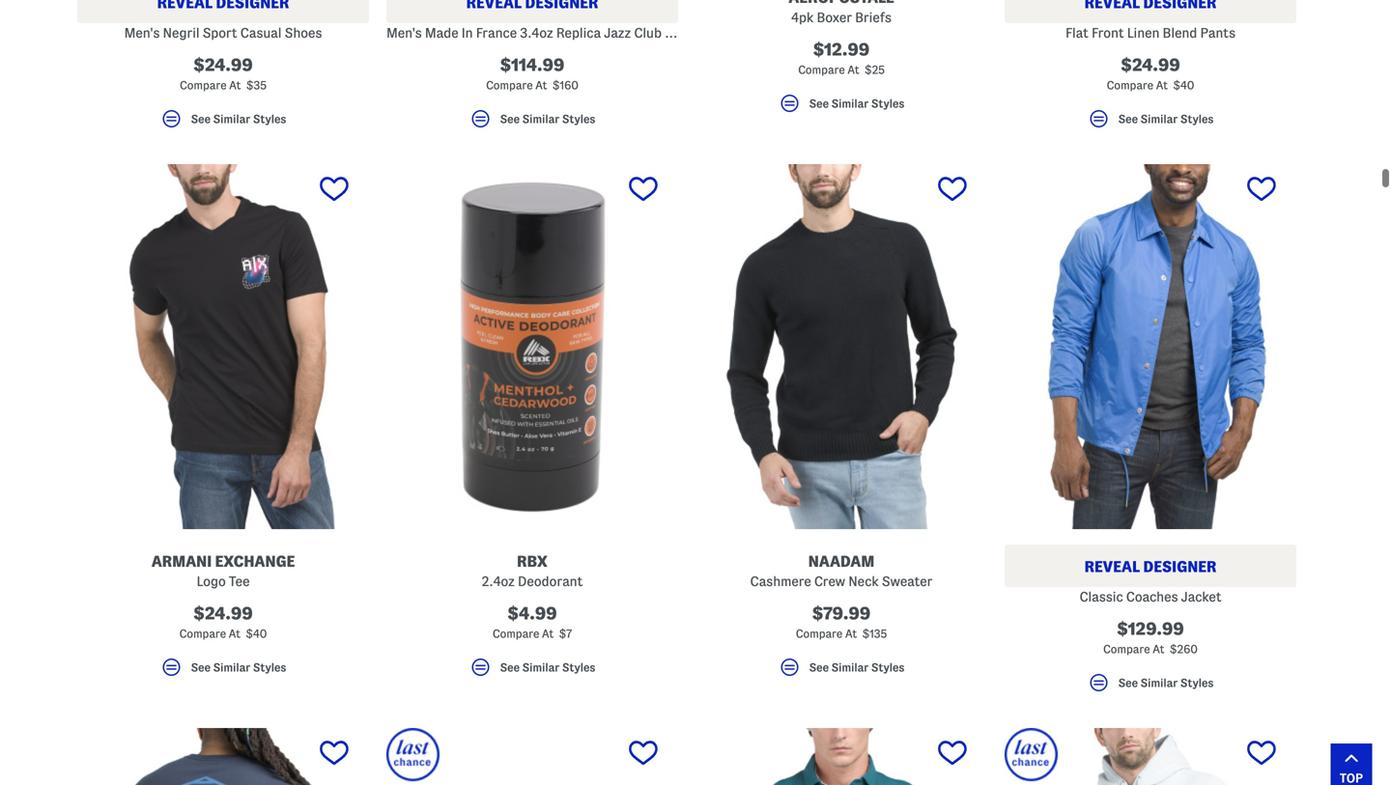 Task type: describe. For each thing, give the bounding box(es) containing it.
$114.99 compare at              $160
[[486, 56, 579, 92]]

cashmere
[[750, 575, 812, 589]]

styles inside armani exchange logo tee $24.99 compare at              $40 element
[[253, 662, 286, 674]]

see similar styles button down flat front linen blend pants
[[1005, 107, 1297, 139]]

pants
[[1201, 26, 1236, 40]]

men's made in france 3.4oz replica jazz club eau de toilette
[[387, 26, 756, 40]]

in
[[462, 26, 473, 40]]

naadam cashmere crew neck sweater $79.99 compare at              $135 element
[[696, 164, 988, 688]]

90s free hugs hoodie image
[[1005, 729, 1297, 786]]

styles inside aeropostale 4pk boxer briefs $12.99 compare at              $25 element
[[872, 98, 905, 110]]

reveal designer
[[1085, 559, 1217, 576]]

men's for $114.99
[[387, 26, 422, 40]]

made
[[425, 26, 459, 40]]

see similar styles button down $79.99 compare at              $135
[[696, 656, 988, 688]]

crew
[[815, 575, 846, 589]]

2.4oz deodorant image
[[387, 164, 678, 530]]

see similar styles inside reveal designer flat front linen blend pants $24.99 compare at              $40 element
[[1119, 113, 1214, 125]]

57mm designer sunglasses image
[[387, 729, 678, 786]]

$24.99 compare at              $35
[[180, 56, 267, 92]]

see similar styles button inside the reveal designer men's made in france 3.4oz replica jazz club eau de toilette $114.99 compare at              $160 element
[[387, 107, 678, 139]]

blend
[[1163, 26, 1198, 40]]

rbx 2.4oz deodorant $4.99 compare at              $7 element
[[387, 164, 678, 688]]

see similar styles inside reveal designer men's negril sport casual shoes $24.99 compare at              $35 element
[[191, 113, 286, 125]]

glassy graphic tee image
[[77, 729, 369, 786]]

$24.99 down logo
[[194, 605, 253, 624]]

armani
[[151, 553, 212, 570]]

boxer
[[817, 10, 852, 25]]

toilette
[[709, 26, 756, 40]]

compare inside '$24.99 compare at              $35'
[[180, 79, 227, 92]]

styles inside rbx 2.4oz deodorant $4.99 compare at              $7 element
[[562, 662, 596, 674]]

see inside reveal designer men's negril sport casual shoes $24.99 compare at              $35 element
[[191, 113, 211, 125]]

compare down logo
[[179, 628, 226, 640]]

$24.99 for linen
[[1121, 56, 1181, 75]]

styles inside reveal designer men's negril sport casual shoes $24.99 compare at              $35 element
[[253, 113, 286, 125]]

men's negril sport casual shoes
[[124, 26, 322, 40]]

see similar styles inside naadam cashmere crew neck sweater $79.99 compare at              $135 element
[[810, 662, 905, 674]]

classic coaches jacket
[[1080, 590, 1222, 605]]

naadam
[[809, 553, 875, 570]]

styles inside the reveal designer classic coaches jacket $129.99 compare at              $260 element
[[1181, 677, 1214, 689]]

see similar styles inside rbx 2.4oz deodorant $4.99 compare at              $7 element
[[500, 662, 596, 674]]

$4.99 compare at              $7
[[493, 605, 572, 640]]

similar inside armani exchange logo tee $24.99 compare at              $40 element
[[213, 662, 250, 674]]

negril
[[163, 26, 200, 40]]

rbx
[[517, 553, 548, 570]]

similar inside aeropostale 4pk boxer briefs $12.99 compare at              $25 element
[[832, 98, 869, 110]]

$25
[[865, 64, 885, 76]]

replica
[[556, 26, 601, 40]]

3.4oz
[[520, 26, 553, 40]]

cayuse golf polo image
[[696, 729, 988, 786]]

sweater
[[882, 575, 933, 589]]

jacket
[[1182, 590, 1222, 605]]

styles inside reveal designer flat front linen blend pants $24.99 compare at              $40 element
[[1181, 113, 1214, 125]]

similar inside naadam cashmere crew neck sweater $79.99 compare at              $135 element
[[832, 662, 869, 674]]

reveal designer men's negril sport casual shoes $24.99 compare at              $35 element
[[77, 0, 369, 139]]

4pk
[[792, 10, 814, 25]]

linen
[[1128, 26, 1160, 40]]

reveal designer flat front linen blend pants $24.99 compare at              $40 element
[[1005, 0, 1297, 139]]

$12.99 compare at              $25
[[798, 40, 885, 76]]

similar inside reveal designer men's negril sport casual shoes $24.99 compare at              $35 element
[[213, 113, 250, 125]]

see inside armani exchange logo tee $24.99 compare at              $40 element
[[191, 662, 211, 674]]

4pk boxer briefs
[[792, 10, 892, 25]]

see similar styles inside the reveal designer men's made in france 3.4oz replica jazz club eau de toilette $114.99 compare at              $160 element
[[500, 113, 596, 125]]

reveal designer classic coaches jacket $129.99 compare at              $260 element
[[1005, 164, 1297, 704]]

$135
[[863, 628, 887, 640]]



Task type: vqa. For each thing, say whether or not it's contained in the screenshot.
with
no



Task type: locate. For each thing, give the bounding box(es) containing it.
see similar styles button down '$24.99 compare at              $35'
[[77, 107, 369, 139]]

reveal designer men's made in france 3.4oz replica jazz club eau de toilette $114.99 compare at              $160 element
[[387, 0, 756, 139]]

men's for $24.99
[[124, 26, 160, 40]]

similar down $135
[[832, 662, 869, 674]]

see similar styles down $25
[[810, 98, 905, 110]]

$24.99 for sport
[[194, 56, 253, 75]]

$24.99 down flat front linen blend pants
[[1121, 56, 1181, 75]]

1 horizontal spatial $40
[[1174, 79, 1195, 92]]

$129.99
[[1117, 620, 1185, 639]]

see similar styles inside the reveal designer classic coaches jacket $129.99 compare at              $260 element
[[1119, 677, 1214, 689]]

see similar styles down $7
[[500, 662, 596, 674]]

$24.99 compare at              $40
[[1107, 56, 1195, 92], [179, 605, 267, 640]]

sport
[[203, 26, 237, 40]]

compare down $114.99
[[486, 79, 533, 92]]

men's left negril
[[124, 26, 160, 40]]

see inside reveal designer flat front linen blend pants $24.99 compare at              $40 element
[[1119, 113, 1138, 125]]

0 horizontal spatial $24.99 compare at              $40
[[179, 605, 267, 640]]

coaches
[[1127, 590, 1179, 605]]

1 horizontal spatial men's
[[387, 26, 422, 40]]

cashmere crew neck sweater image
[[696, 164, 988, 530]]

see inside naadam cashmere crew neck sweater $79.99 compare at              $135 element
[[810, 662, 829, 674]]

see down $129.99 compare at              $260
[[1119, 677, 1138, 689]]

armani exchange logo tee
[[151, 553, 295, 589]]

similar down $25
[[832, 98, 869, 110]]

neck
[[849, 575, 879, 589]]

logo
[[197, 575, 226, 589]]

similar inside the reveal designer men's made in france 3.4oz replica jazz club eau de toilette $114.99 compare at              $160 element
[[522, 113, 560, 125]]

see similar styles button down $12.99 compare at              $25
[[696, 92, 988, 124]]

shoes
[[285, 26, 322, 40]]

see similar styles down tee
[[191, 662, 286, 674]]

deodorant
[[518, 575, 583, 589]]

$40 down tee
[[246, 628, 267, 640]]

reveal
[[1085, 559, 1140, 576]]

de
[[690, 26, 706, 40]]

see similar styles button down $4.99 compare at              $7
[[387, 656, 678, 688]]

0 horizontal spatial men's
[[124, 26, 160, 40]]

0 vertical spatial $40
[[1174, 79, 1195, 92]]

similar down $35
[[213, 113, 250, 125]]

see down '$24.99 compare at              $35'
[[191, 113, 211, 125]]

eau
[[665, 26, 687, 40]]

see similar styles button
[[696, 92, 988, 124], [77, 107, 369, 139], [387, 107, 678, 139], [1005, 107, 1297, 139], [77, 656, 369, 688], [387, 656, 678, 688], [696, 656, 988, 688], [1005, 672, 1297, 704]]

$7
[[559, 628, 572, 640]]

$129.99 compare at              $260
[[1104, 620, 1198, 656]]

similar inside reveal designer flat front linen blend pants $24.99 compare at              $40 element
[[1141, 113, 1178, 125]]

compare down linen
[[1107, 79, 1154, 92]]

see down logo
[[191, 662, 211, 674]]

compare left $35
[[180, 79, 227, 92]]

men's inside reveal designer men's negril sport casual shoes $24.99 compare at              $35 element
[[124, 26, 160, 40]]

compare inside $12.99 compare at              $25
[[798, 64, 845, 76]]

$40
[[1174, 79, 1195, 92], [246, 628, 267, 640]]

flat front linen blend pants
[[1066, 26, 1236, 40]]

men's
[[124, 26, 160, 40], [387, 26, 422, 40]]

jazz
[[604, 26, 631, 40]]

see down $4.99 compare at              $7
[[500, 662, 520, 674]]

similar down $260
[[1141, 677, 1178, 689]]

see similar styles button down $129.99 compare at              $260
[[1005, 672, 1297, 704]]

men's left made
[[387, 26, 422, 40]]

casual
[[240, 26, 282, 40]]

compare inside $114.99 compare at              $160
[[486, 79, 533, 92]]

$40 down blend
[[1174, 79, 1195, 92]]

designer
[[1144, 559, 1217, 576]]

$79.99
[[813, 605, 871, 624]]

see similar styles down $160
[[500, 113, 596, 125]]

flat
[[1066, 26, 1089, 40]]

club
[[634, 26, 662, 40]]

compare inside $4.99 compare at              $7
[[493, 628, 540, 640]]

see down $114.99 compare at              $160
[[500, 113, 520, 125]]

similar down $7
[[522, 662, 560, 674]]

$24.99
[[194, 56, 253, 75], [1121, 56, 1181, 75], [194, 605, 253, 624]]

2.4oz
[[482, 575, 515, 589]]

see similar styles down blend
[[1119, 113, 1214, 125]]

compare inside $129.99 compare at              $260
[[1104, 644, 1151, 656]]

$79.99 compare at              $135
[[796, 605, 887, 640]]

2 men's from the left
[[387, 26, 422, 40]]

rbx 2.4oz deodorant
[[482, 553, 583, 589]]

$24.99 down the men's negril sport casual shoes
[[194, 56, 253, 75]]

styles inside naadam cashmere crew neck sweater $79.99 compare at              $135 element
[[872, 662, 905, 674]]

styles inside the reveal designer men's made in france 3.4oz replica jazz club eau de toilette $114.99 compare at              $160 element
[[562, 113, 596, 125]]

similar down flat front linen blend pants
[[1141, 113, 1178, 125]]

$260
[[1170, 644, 1198, 656]]

$24.99 inside '$24.99 compare at              $35'
[[194, 56, 253, 75]]

0 vertical spatial $24.99 compare at              $40
[[1107, 56, 1195, 92]]

see similar styles button up glassy graphic tee image
[[77, 656, 369, 688]]

exchange
[[215, 553, 295, 570]]

compare down $79.99
[[796, 628, 843, 640]]

see similar styles inside aeropostale 4pk boxer briefs $12.99 compare at              $25 element
[[810, 98, 905, 110]]

compare down $129.99
[[1104, 644, 1151, 656]]

see
[[810, 98, 829, 110], [191, 113, 211, 125], [500, 113, 520, 125], [1119, 113, 1138, 125], [191, 662, 211, 674], [500, 662, 520, 674], [810, 662, 829, 674], [1119, 677, 1138, 689]]

compare down $12.99
[[798, 64, 845, 76]]

$12.99
[[813, 40, 870, 59]]

see similar styles down $35
[[191, 113, 286, 125]]

see similar styles down $260
[[1119, 677, 1214, 689]]

briefs
[[855, 10, 892, 25]]

compare inside $79.99 compare at              $135
[[796, 628, 843, 640]]

see similar styles
[[810, 98, 905, 110], [191, 113, 286, 125], [500, 113, 596, 125], [1119, 113, 1214, 125], [191, 662, 286, 674], [500, 662, 596, 674], [810, 662, 905, 674], [1119, 677, 1214, 689]]

classic coaches jacket image
[[1005, 164, 1297, 530]]

$24.99 compare at              $40 down logo
[[179, 605, 267, 640]]

styles
[[872, 98, 905, 110], [253, 113, 286, 125], [562, 113, 596, 125], [1181, 113, 1214, 125], [253, 662, 286, 674], [562, 662, 596, 674], [872, 662, 905, 674], [1181, 677, 1214, 689]]

$35
[[246, 79, 267, 92]]

see down $12.99 compare at              $25
[[810, 98, 829, 110]]

1 vertical spatial $40
[[246, 628, 267, 640]]

men's inside the reveal designer men's made in france 3.4oz replica jazz club eau de toilette $114.99 compare at              $160 element
[[387, 26, 422, 40]]

see similar styles inside armani exchange logo tee $24.99 compare at              $40 element
[[191, 662, 286, 674]]

$24.99 compare at              $40 down flat front linen blend pants
[[1107, 56, 1195, 92]]

see inside the reveal designer classic coaches jacket $129.99 compare at              $260 element
[[1119, 677, 1138, 689]]

$4.99
[[508, 605, 557, 624]]

see inside the reveal designer men's made in france 3.4oz replica jazz club eau de toilette $114.99 compare at              $160 element
[[500, 113, 520, 125]]

1 horizontal spatial $24.99 compare at              $40
[[1107, 56, 1195, 92]]

front
[[1092, 26, 1124, 40]]

similar inside rbx 2.4oz deodorant $4.99 compare at              $7 element
[[522, 662, 560, 674]]

similar inside the reveal designer classic coaches jacket $129.99 compare at              $260 element
[[1141, 677, 1178, 689]]

0 horizontal spatial $40
[[246, 628, 267, 640]]

aeropostale 4pk boxer briefs $12.99 compare at              $25 element
[[696, 0, 988, 124]]

see similar styles down $135
[[810, 662, 905, 674]]

$114.99
[[500, 56, 565, 75]]

similar down $160
[[522, 113, 560, 125]]

similar down tee
[[213, 662, 250, 674]]

1 men's from the left
[[124, 26, 160, 40]]

see inside aeropostale 4pk boxer briefs $12.99 compare at              $25 element
[[810, 98, 829, 110]]

france
[[476, 26, 517, 40]]

$160
[[553, 79, 579, 92]]

see down linen
[[1119, 113, 1138, 125]]

see similar styles button down $114.99 compare at              $160
[[387, 107, 678, 139]]

1 vertical spatial $24.99 compare at              $40
[[179, 605, 267, 640]]

compare
[[798, 64, 845, 76], [180, 79, 227, 92], [486, 79, 533, 92], [1107, 79, 1154, 92], [179, 628, 226, 640], [493, 628, 540, 640], [796, 628, 843, 640], [1104, 644, 1151, 656]]

logo tee image
[[77, 164, 369, 530]]

armani exchange logo tee $24.99 compare at              $40 element
[[77, 164, 369, 688]]

compare down $4.99
[[493, 628, 540, 640]]

see down $79.99 compare at              $135
[[810, 662, 829, 674]]

classic
[[1080, 590, 1124, 605]]

naadam cashmere crew neck sweater
[[750, 553, 933, 589]]

see inside rbx 2.4oz deodorant $4.99 compare at              $7 element
[[500, 662, 520, 674]]

similar
[[832, 98, 869, 110], [213, 113, 250, 125], [522, 113, 560, 125], [1141, 113, 1178, 125], [213, 662, 250, 674], [522, 662, 560, 674], [832, 662, 869, 674], [1141, 677, 1178, 689]]

tee
[[229, 575, 250, 589]]



